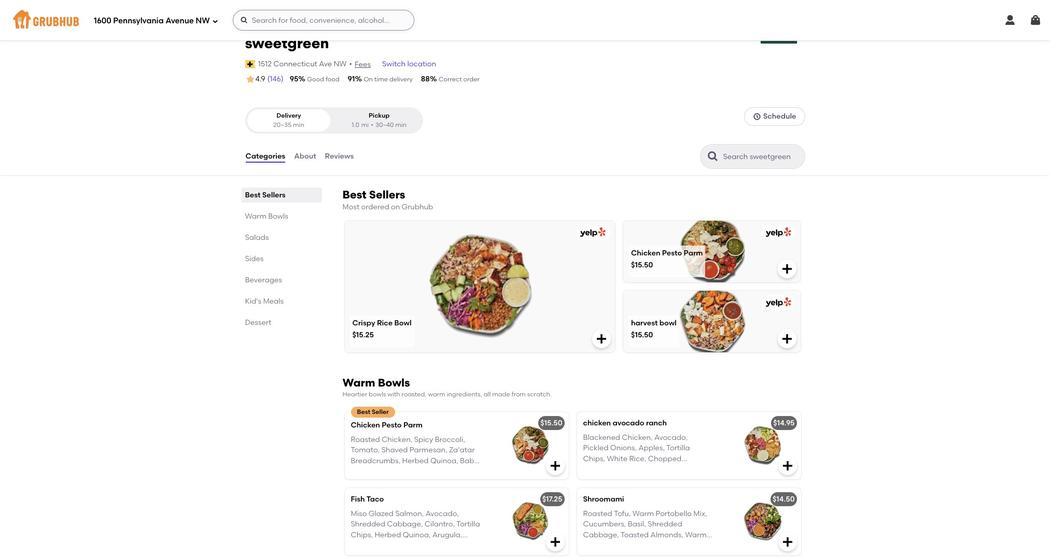 Task type: describe. For each thing, give the bounding box(es) containing it.
chips, inside the 'miso glazed salmon, avocado, shredded cabbage, cilantro, tortilla chips, herbed quinoa, arugula, sweetgreen hot sauce, lime cilantro jalapeño vinaigrette'
[[351, 531, 373, 540]]

crispy rice bowl $15.25
[[353, 319, 412, 340]]

romaine,
[[583, 465, 617, 474]]

fees button
[[354, 59, 371, 71]]

95
[[290, 75, 298, 84]]

best sellers tab
[[245, 190, 318, 201]]

grubhub
[[402, 203, 433, 212]]

most
[[343, 203, 360, 212]]

delivery
[[390, 76, 413, 83]]

basil,
[[628, 521, 646, 529]]

with
[[388, 391, 400, 399]]

almonds,
[[651, 531, 684, 540]]

blackened
[[583, 434, 621, 443]]

1512 connecticut ave nw button
[[258, 58, 347, 70]]

• fees
[[349, 60, 371, 69]]

quinoa, for parmesan,
[[431, 457, 458, 466]]

20–35
[[273, 121, 292, 128]]

quinoa, for cilantro,
[[403, 531, 431, 540]]

pesto for chicken pesto parm
[[382, 421, 402, 430]]

avocado, inside blackened chicken, avocado, pickled onions, apples, tortilla chips, white rice, chopped romaine, green goddess ranch
[[655, 434, 688, 443]]

scratch.
[[527, 391, 552, 399]]

• inside 'pickup 1.0 mi • 30–40 min'
[[371, 121, 374, 128]]

pickup 1.0 mi • 30–40 min
[[352, 112, 407, 128]]

harvest
[[631, 319, 658, 328]]

option group containing delivery 20–35 min
[[245, 108, 423, 134]]

dessert tab
[[245, 318, 318, 328]]

cilantro,
[[425, 521, 455, 529]]

goddess
[[642, 465, 673, 474]]

tomato,
[[351, 446, 380, 455]]

sellers for best sellers
[[262, 191, 286, 200]]

good
[[307, 76, 324, 83]]

roasted for roasted tofu, warm portobello mix, cucumbers, basil, shredded cabbage, toasted almonds, warm wild rice, shredded kale, miso sesame ginger dressing
[[583, 510, 613, 519]]

green
[[619, 465, 640, 474]]

all
[[484, 391, 491, 399]]

za'atar
[[449, 446, 475, 455]]

• inside "• fees"
[[349, 60, 352, 68]]

main navigation navigation
[[0, 0, 1051, 40]]

crispy
[[353, 319, 375, 328]]

yelp image for chicken pesto parm
[[764, 228, 792, 238]]

beverages
[[245, 276, 282, 285]]

seller
[[372, 409, 389, 416]]

rice
[[377, 319, 393, 328]]

bowl
[[395, 319, 412, 328]]

dessert
[[245, 319, 272, 327]]

$14.95
[[774, 419, 795, 428]]

best sellers most ordered on grubhub
[[343, 188, 433, 212]]

avocado
[[613, 419, 645, 428]]

tortilla inside the 'miso glazed salmon, avocado, shredded cabbage, cilantro, tortilla chips, herbed quinoa, arugula, sweetgreen hot sauce, lime cilantro jalapeño vinaigrette'
[[457, 521, 480, 529]]

sides
[[245, 255, 264, 264]]

reviews button
[[325, 138, 354, 175]]

sauce, inside the 'miso glazed salmon, avocado, shredded cabbage, cilantro, tortilla chips, herbed quinoa, arugula, sweetgreen hot sauce, lime cilantro jalapeño vinaigrette'
[[409, 542, 433, 550]]

4.9
[[256, 75, 265, 84]]

chicken pesto parm $15.50
[[631, 249, 703, 270]]

svg image inside main navigation navigation
[[212, 18, 218, 24]]

toasted
[[621, 531, 649, 540]]

salads
[[245, 233, 269, 242]]

reviews
[[325, 152, 354, 161]]

warm bowls
[[245, 212, 288, 221]]

sweetgreen
[[245, 34, 329, 52]]

nw for 1512 connecticut ave nw
[[334, 60, 347, 68]]

bowl
[[660, 319, 677, 328]]

chicken for chicken pesto parm $15.50
[[631, 249, 661, 258]]

delivery 20–35 min
[[273, 112, 304, 128]]

vinaigrette inside roasted chicken, spicy broccoli, tomato, shaved parmesan, za'atar breadcrumbs, herbed quinoa, baby spinach, sweetgreen hot sauce, pesto vinaigrette
[[372, 478, 411, 487]]

meals
[[263, 297, 284, 306]]

shredded down "toasted"
[[620, 542, 654, 550]]

cilantro
[[351, 552, 379, 559]]

cabbage, inside roasted tofu, warm portobello mix, cucumbers, basil, shredded cabbage, toasted almonds, warm wild rice, shredded kale, miso sesame ginger dressing
[[583, 531, 619, 540]]

correct
[[439, 76, 462, 83]]

miso inside the 'miso glazed salmon, avocado, shredded cabbage, cilantro, tortilla chips, herbed quinoa, arugula, sweetgreen hot sauce, lime cilantro jalapeño vinaigrette'
[[351, 510, 367, 519]]

ranch
[[646, 419, 667, 428]]

categories button
[[245, 138, 286, 175]]

bowls
[[369, 391, 386, 399]]

food
[[326, 76, 340, 83]]

switch
[[382, 60, 406, 68]]

beverages tab
[[245, 275, 318, 286]]

chicken pesto parm
[[351, 421, 423, 430]]

correct order
[[439, 76, 480, 83]]

star icon image
[[245, 74, 256, 85]]

switch location
[[382, 60, 436, 68]]

1512 connecticut ave nw
[[258, 60, 347, 68]]

mix,
[[694, 510, 707, 519]]

1600
[[94, 16, 111, 25]]

avenue
[[166, 16, 194, 25]]

1.0
[[352, 121, 359, 128]]

parmesan,
[[410, 446, 448, 455]]

best for best sellers
[[245, 191, 261, 200]]

best for best seller
[[357, 409, 371, 416]]

portobello
[[656, 510, 692, 519]]

herbed for cabbage,
[[375, 531, 401, 540]]

shroomami
[[583, 495, 624, 504]]

ordered
[[361, 203, 389, 212]]

switch location button
[[382, 58, 437, 70]]

Search for food, convenience, alcohol... search field
[[233, 10, 414, 31]]

miso inside roasted tofu, warm portobello mix, cucumbers, basil, shredded cabbage, toasted almonds, warm wild rice, shredded kale, miso sesame ginger dressing
[[675, 542, 691, 550]]

onions,
[[611, 444, 637, 453]]

about button
[[294, 138, 317, 175]]

fish taco
[[351, 495, 384, 504]]

$15.50 inside chicken pesto parm $15.50
[[631, 261, 653, 270]]

shredded up almonds,
[[648, 521, 683, 529]]

kid's
[[245, 297, 262, 306]]

warm inside the warm bowls heartier bowls with roasted, warm ingredients, all made from scratch.
[[343, 377, 375, 390]]

rice, inside blackened chicken, avocado, pickled onions, apples, tortilla chips, white rice, chopped romaine, green goddess ranch
[[630, 455, 647, 464]]

arugula,
[[433, 531, 462, 540]]

chicken, for shaved
[[382, 436, 413, 445]]

nw for 1600 pennsylvania avenue nw
[[196, 16, 210, 25]]



Task type: vqa. For each thing, say whether or not it's contained in the screenshot.
4.9 (793)
no



Task type: locate. For each thing, give the bounding box(es) containing it.
0 horizontal spatial roasted
[[351, 436, 380, 445]]

vinaigrette up the taco
[[372, 478, 411, 487]]

broccoli,
[[435, 436, 465, 445]]

1512
[[258, 60, 272, 68]]

tortilla inside blackened chicken, avocado, pickled onions, apples, tortilla chips, white rice, chopped romaine, green goddess ranch
[[667, 444, 690, 453]]

about
[[294, 152, 316, 161]]

cabbage, inside the 'miso glazed salmon, avocado, shredded cabbage, cilantro, tortilla chips, herbed quinoa, arugula, sweetgreen hot sauce, lime cilantro jalapeño vinaigrette'
[[387, 521, 423, 529]]

chicken,
[[622, 434, 653, 443], [382, 436, 413, 445]]

1 horizontal spatial vinaigrette
[[417, 552, 456, 559]]

0 vertical spatial sweetgreen
[[383, 467, 425, 476]]

0 vertical spatial sauce,
[[442, 467, 466, 476]]

0 vertical spatial chips,
[[583, 455, 606, 464]]

0 horizontal spatial parm
[[404, 421, 423, 430]]

0 horizontal spatial cabbage,
[[387, 521, 423, 529]]

0 horizontal spatial •
[[349, 60, 352, 68]]

glazed
[[369, 510, 394, 519]]

0 vertical spatial parm
[[684, 249, 703, 258]]

herbed inside the 'miso glazed salmon, avocado, shredded cabbage, cilantro, tortilla chips, herbed quinoa, arugula, sweetgreen hot sauce, lime cilantro jalapeño vinaigrette'
[[375, 531, 401, 540]]

quinoa, down salmon,
[[403, 531, 431, 540]]

sweetgreen up cilantro
[[351, 542, 393, 550]]

1 vertical spatial chips,
[[351, 531, 373, 540]]

1 horizontal spatial •
[[371, 121, 374, 128]]

cabbage,
[[387, 521, 423, 529], [583, 531, 619, 540]]

pennsylvania
[[113, 16, 164, 25]]

min inside delivery 20–35 min
[[293, 121, 304, 128]]

sauce,
[[442, 467, 466, 476], [409, 542, 433, 550]]

chips, up cilantro
[[351, 531, 373, 540]]

miso
[[351, 510, 367, 519], [675, 542, 691, 550]]

hot
[[427, 467, 440, 476], [395, 542, 407, 550]]

spinach,
[[351, 467, 382, 476]]

best for best sellers most ordered on grubhub
[[343, 188, 367, 201]]

white
[[607, 455, 628, 464]]

kid's meals
[[245, 297, 284, 306]]

miso glazed salmon, avocado, shredded cabbage, cilantro, tortilla chips, herbed quinoa, arugula, sweetgreen hot sauce, lime cilantro jalapeño vinaigrette
[[351, 510, 480, 559]]

warm
[[428, 391, 446, 399]]

breadcrumbs,
[[351, 457, 401, 466]]

1 vertical spatial $15.50
[[631, 331, 653, 340]]

time
[[374, 76, 388, 83]]

chopped
[[648, 455, 682, 464]]

tortilla up arugula,
[[457, 521, 480, 529]]

roasted inside roasted chicken, spicy broccoli, tomato, shaved parmesan, za'atar breadcrumbs, herbed quinoa, baby spinach, sweetgreen hot sauce, pesto vinaigrette
[[351, 436, 380, 445]]

best left seller
[[357, 409, 371, 416]]

wild
[[583, 542, 599, 550]]

0 horizontal spatial rice,
[[601, 542, 618, 550]]

tofu,
[[614, 510, 631, 519]]

0 vertical spatial quinoa,
[[431, 457, 458, 466]]

1 vertical spatial sauce,
[[409, 542, 433, 550]]

0 vertical spatial tortilla
[[667, 444, 690, 453]]

sauce, left lime
[[409, 542, 433, 550]]

1 horizontal spatial chicken,
[[622, 434, 653, 443]]

1 vertical spatial nw
[[334, 60, 347, 68]]

apples,
[[639, 444, 665, 453]]

pesto
[[662, 249, 682, 258], [382, 421, 402, 430], [351, 478, 370, 487]]

sides tab
[[245, 254, 318, 265]]

1 vertical spatial avocado,
[[426, 510, 459, 519]]

pesto inside roasted chicken, spicy broccoli, tomato, shaved parmesan, za'atar breadcrumbs, herbed quinoa, baby spinach, sweetgreen hot sauce, pesto vinaigrette
[[351, 478, 370, 487]]

mi
[[362, 121, 369, 128]]

schedule button
[[744, 108, 805, 126]]

•
[[349, 60, 352, 68], [371, 121, 374, 128]]

herbed inside roasted chicken, spicy broccoli, tomato, shaved parmesan, za'atar breadcrumbs, herbed quinoa, baby spinach, sweetgreen hot sauce, pesto vinaigrette
[[402, 457, 429, 466]]

kale,
[[656, 542, 673, 550]]

sauce, inside roasted chicken, spicy broccoli, tomato, shaved parmesan, za'atar breadcrumbs, herbed quinoa, baby spinach, sweetgreen hot sauce, pesto vinaigrette
[[442, 467, 466, 476]]

made
[[492, 391, 510, 399]]

pickup
[[369, 112, 390, 119]]

0 vertical spatial herbed
[[402, 457, 429, 466]]

vinaigrette down lime
[[417, 552, 456, 559]]

sweetgreen
[[383, 467, 425, 476], [351, 542, 393, 550]]

pickled
[[583, 444, 609, 453]]

parm inside chicken pesto parm $15.50
[[684, 249, 703, 258]]

delivery
[[277, 112, 301, 119]]

min right "30–40"
[[395, 121, 407, 128]]

ingredients,
[[447, 391, 482, 399]]

blackened chicken, avocado, pickled onions, apples, tortilla chips, white rice, chopped romaine, green goddess ranch
[[583, 434, 698, 474]]

quinoa, down parmesan,
[[431, 457, 458, 466]]

0 vertical spatial $15.50
[[631, 261, 653, 270]]

• left fees
[[349, 60, 352, 68]]

1 horizontal spatial miso
[[675, 542, 691, 550]]

vinaigrette
[[372, 478, 411, 487], [417, 552, 456, 559]]

1 horizontal spatial rice,
[[630, 455, 647, 464]]

(146)
[[267, 75, 284, 84]]

on
[[364, 76, 373, 83]]

roasted tofu, warm portobello mix, cucumbers, basil, shredded cabbage, toasted almonds, warm wild rice, shredded kale, miso sesame ginger dressing
[[583, 510, 707, 559]]

0 horizontal spatial pesto
[[351, 478, 370, 487]]

avocado,
[[655, 434, 688, 443], [426, 510, 459, 519]]

1 horizontal spatial roasted
[[583, 510, 613, 519]]

0 horizontal spatial sellers
[[262, 191, 286, 200]]

1 vertical spatial miso
[[675, 542, 691, 550]]

chicken, up shaved
[[382, 436, 413, 445]]

warm bowls tab
[[245, 211, 318, 222]]

0 horizontal spatial avocado,
[[426, 510, 459, 519]]

parm
[[684, 249, 703, 258], [404, 421, 423, 430]]

bowls up with
[[378, 377, 410, 390]]

1 vertical spatial quinoa,
[[403, 531, 431, 540]]

chicken, inside roasted chicken, spicy broccoli, tomato, shaved parmesan, za'atar breadcrumbs, herbed quinoa, baby spinach, sweetgreen hot sauce, pesto vinaigrette
[[382, 436, 413, 445]]

nw right ave
[[334, 60, 347, 68]]

harvest bowl $15.50
[[631, 319, 677, 340]]

1 horizontal spatial herbed
[[402, 457, 429, 466]]

schedule
[[764, 112, 797, 121]]

0 horizontal spatial bowls
[[268, 212, 288, 221]]

categories
[[246, 152, 285, 161]]

roasted,
[[402, 391, 427, 399]]

1600 pennsylvania avenue nw
[[94, 16, 210, 25]]

0 horizontal spatial chicken
[[351, 421, 380, 430]]

0 vertical spatial miso
[[351, 510, 367, 519]]

chicken, down avocado
[[622, 434, 653, 443]]

yelp image for crispy rice bowl
[[579, 228, 606, 238]]

avocado, inside the 'miso glazed salmon, avocado, shredded cabbage, cilantro, tortilla chips, herbed quinoa, arugula, sweetgreen hot sauce, lime cilantro jalapeño vinaigrette'
[[426, 510, 459, 519]]

quinoa, inside roasted chicken, spicy broccoli, tomato, shaved parmesan, za'atar breadcrumbs, herbed quinoa, baby spinach, sweetgreen hot sauce, pesto vinaigrette
[[431, 457, 458, 466]]

warm up basil,
[[633, 510, 654, 519]]

0 horizontal spatial hot
[[395, 542, 407, 550]]

best inside best sellers most ordered on grubhub
[[343, 188, 367, 201]]

vinaigrette inside the 'miso glazed salmon, avocado, shredded cabbage, cilantro, tortilla chips, herbed quinoa, arugula, sweetgreen hot sauce, lime cilantro jalapeño vinaigrette'
[[417, 552, 456, 559]]

$14.50
[[773, 495, 795, 504]]

option group
[[245, 108, 423, 134]]

best up warm bowls
[[245, 191, 261, 200]]

avocado, down ranch
[[655, 434, 688, 443]]

1 vertical spatial •
[[371, 121, 374, 128]]

sweetgreen inside roasted chicken, spicy broccoli, tomato, shaved parmesan, za'atar breadcrumbs, herbed quinoa, baby spinach, sweetgreen hot sauce, pesto vinaigrette
[[383, 467, 425, 476]]

0 horizontal spatial tortilla
[[457, 521, 480, 529]]

sellers for best sellers most ordered on grubhub
[[369, 188, 405, 201]]

0 horizontal spatial sauce,
[[409, 542, 433, 550]]

0 vertical spatial rice,
[[630, 455, 647, 464]]

30–40
[[376, 121, 394, 128]]

rice,
[[630, 455, 647, 464], [601, 542, 618, 550]]

salads tab
[[245, 232, 318, 243]]

nw right avenue
[[196, 16, 210, 25]]

search icon image
[[707, 150, 719, 163]]

herbed down glazed
[[375, 531, 401, 540]]

rice, inside roasted tofu, warm portobello mix, cucumbers, basil, shredded cabbage, toasted almonds, warm wild rice, shredded kale, miso sesame ginger dressing
[[601, 542, 618, 550]]

roasted up cucumbers,
[[583, 510, 613, 519]]

0 horizontal spatial vinaigrette
[[372, 478, 411, 487]]

ranch
[[675, 465, 698, 474]]

hot down parmesan,
[[427, 467, 440, 476]]

sweetgreen inside the 'miso glazed salmon, avocado, shredded cabbage, cilantro, tortilla chips, herbed quinoa, arugula, sweetgreen hot sauce, lime cilantro jalapeño vinaigrette'
[[351, 542, 393, 550]]

cabbage, down salmon,
[[387, 521, 423, 529]]

sellers inside best sellers tab
[[262, 191, 286, 200]]

fees
[[355, 60, 371, 69]]

chips, inside blackened chicken, avocado, pickled onions, apples, tortilla chips, white rice, chopped romaine, green goddess ranch
[[583, 455, 606, 464]]

bowls inside tab
[[268, 212, 288, 221]]

0 horizontal spatial chips,
[[351, 531, 373, 540]]

1 horizontal spatial chicken
[[631, 249, 661, 258]]

2 horizontal spatial pesto
[[662, 249, 682, 258]]

2 vertical spatial pesto
[[351, 478, 370, 487]]

sellers up on
[[369, 188, 405, 201]]

warm bowls heartier bowls with roasted, warm ingredients, all made from scratch.
[[343, 377, 552, 399]]

0 vertical spatial roasted
[[351, 436, 380, 445]]

pesto inside chicken pesto parm $15.50
[[662, 249, 682, 258]]

sellers up warm bowls
[[262, 191, 286, 200]]

1 min from the left
[[293, 121, 304, 128]]

sellers inside best sellers most ordered on grubhub
[[369, 188, 405, 201]]

1 horizontal spatial min
[[395, 121, 407, 128]]

chicken inside chicken pesto parm $15.50
[[631, 249, 661, 258]]

quinoa, inside the 'miso glazed salmon, avocado, shredded cabbage, cilantro, tortilla chips, herbed quinoa, arugula, sweetgreen hot sauce, lime cilantro jalapeño vinaigrette'
[[403, 531, 431, 540]]

0 horizontal spatial chicken,
[[382, 436, 413, 445]]

1 horizontal spatial tortilla
[[667, 444, 690, 453]]

1 vertical spatial bowls
[[378, 377, 410, 390]]

0 horizontal spatial nw
[[196, 16, 210, 25]]

sweetgreen logo image
[[761, 7, 797, 44]]

roasted for roasted chicken, spicy broccoli, tomato, shaved parmesan, za'atar breadcrumbs, herbed quinoa, baby spinach, sweetgreen hot sauce, pesto vinaigrette
[[351, 436, 380, 445]]

0 vertical spatial avocado,
[[655, 434, 688, 443]]

1 vertical spatial tortilla
[[457, 521, 480, 529]]

hot inside roasted chicken, spicy broccoli, tomato, shaved parmesan, za'atar breadcrumbs, herbed quinoa, baby spinach, sweetgreen hot sauce, pesto vinaigrette
[[427, 467, 440, 476]]

nw inside button
[[334, 60, 347, 68]]

warm up heartier
[[343, 377, 375, 390]]

herbed for shaved
[[402, 457, 429, 466]]

2 vertical spatial $15.50
[[541, 419, 563, 428]]

on
[[391, 203, 400, 212]]

herbed
[[402, 457, 429, 466], [375, 531, 401, 540]]

chicken pesto parm image
[[491, 412, 569, 480]]

tortilla up 'chopped'
[[667, 444, 690, 453]]

shroomami image
[[723, 489, 801, 556]]

chips, down pickled
[[583, 455, 606, 464]]

1 vertical spatial rice,
[[601, 542, 618, 550]]

bowls for warm bowls
[[268, 212, 288, 221]]

1 horizontal spatial hot
[[427, 467, 440, 476]]

warm
[[245, 212, 267, 221], [343, 377, 375, 390], [633, 510, 654, 519], [685, 531, 707, 540]]

1 vertical spatial sweetgreen
[[351, 542, 393, 550]]

0 vertical spatial cabbage,
[[387, 521, 423, 529]]

svg image
[[1004, 14, 1017, 26], [1030, 14, 1042, 26], [240, 16, 248, 24], [753, 113, 762, 121], [782, 333, 794, 346], [782, 460, 794, 472], [549, 536, 562, 549]]

0 vertical spatial vinaigrette
[[372, 478, 411, 487]]

warm up the salads
[[245, 212, 267, 221]]

1 vertical spatial cabbage,
[[583, 531, 619, 540]]

warm inside tab
[[245, 212, 267, 221]]

0 vertical spatial nw
[[196, 16, 210, 25]]

min inside 'pickup 1.0 mi • 30–40 min'
[[395, 121, 407, 128]]

taco
[[367, 495, 384, 504]]

yelp image
[[579, 228, 606, 238], [764, 228, 792, 238], [764, 298, 792, 308]]

Search sweetgreen search field
[[722, 152, 802, 162]]

$15.50 inside "harvest bowl $15.50"
[[631, 331, 653, 340]]

kid's meals tab
[[245, 296, 318, 307]]

best inside tab
[[245, 191, 261, 200]]

1 vertical spatial herbed
[[375, 531, 401, 540]]

1 horizontal spatial bowls
[[378, 377, 410, 390]]

roasted up tomato,
[[351, 436, 380, 445]]

1 vertical spatial parm
[[404, 421, 423, 430]]

fish
[[351, 495, 365, 504]]

chicken
[[631, 249, 661, 258], [351, 421, 380, 430]]

1 vertical spatial hot
[[395, 542, 407, 550]]

hot up 'jalapeño'
[[395, 542, 407, 550]]

miso right kale,
[[675, 542, 691, 550]]

subscription pass image
[[245, 60, 256, 68]]

jalapeño
[[381, 552, 415, 559]]

sauce, down baby
[[442, 467, 466, 476]]

rice, up green
[[630, 455, 647, 464]]

svg image inside schedule button
[[753, 113, 762, 121]]

1 horizontal spatial chips,
[[583, 455, 606, 464]]

avocado, up cilantro,
[[426, 510, 459, 519]]

roasted chicken, spicy broccoli, tomato, shaved parmesan, za'atar breadcrumbs, herbed quinoa, baby spinach, sweetgreen hot sauce, pesto vinaigrette
[[351, 436, 478, 487]]

1 vertical spatial roasted
[[583, 510, 613, 519]]

rice, up sesame
[[601, 542, 618, 550]]

parm for chicken pesto parm $15.50
[[684, 249, 703, 258]]

sweetgreen down shaved
[[383, 467, 425, 476]]

chicken, inside blackened chicken, avocado, pickled onions, apples, tortilla chips, white rice, chopped romaine, green goddess ranch
[[622, 434, 653, 443]]

1 horizontal spatial nw
[[334, 60, 347, 68]]

1 horizontal spatial cabbage,
[[583, 531, 619, 540]]

1 horizontal spatial pesto
[[382, 421, 402, 430]]

good food
[[307, 76, 340, 83]]

0 vertical spatial bowls
[[268, 212, 288, 221]]

roasted inside roasted tofu, warm portobello mix, cucumbers, basil, shredded cabbage, toasted almonds, warm wild rice, shredded kale, miso sesame ginger dressing
[[583, 510, 613, 519]]

chicken avocado ranch image
[[723, 412, 801, 480]]

bowls inside the warm bowls heartier bowls with roasted, warm ingredients, all made from scratch.
[[378, 377, 410, 390]]

svg image
[[212, 18, 218, 24], [782, 263, 794, 276], [596, 333, 608, 346], [549, 460, 562, 472], [782, 536, 794, 549]]

0 vertical spatial chicken
[[631, 249, 661, 258]]

0 horizontal spatial herbed
[[375, 531, 401, 540]]

• right mi
[[371, 121, 374, 128]]

0 vertical spatial •
[[349, 60, 352, 68]]

$17.25
[[543, 495, 563, 504]]

miso down fish
[[351, 510, 367, 519]]

bowls for warm bowls heartier bowls with roasted, warm ingredients, all made from scratch.
[[378, 377, 410, 390]]

yelp image for harvest bowl
[[764, 298, 792, 308]]

shredded
[[351, 521, 385, 529], [648, 521, 683, 529], [620, 542, 654, 550]]

lime
[[435, 542, 452, 550]]

chicken
[[583, 419, 611, 428]]

chicken, for apples,
[[622, 434, 653, 443]]

1 horizontal spatial parm
[[684, 249, 703, 258]]

shredded inside the 'miso glazed salmon, avocado, shredded cabbage, cilantro, tortilla chips, herbed quinoa, arugula, sweetgreen hot sauce, lime cilantro jalapeño vinaigrette'
[[351, 521, 385, 529]]

connecticut
[[274, 60, 317, 68]]

1 horizontal spatial avocado,
[[655, 434, 688, 443]]

0 vertical spatial pesto
[[662, 249, 682, 258]]

0 horizontal spatial miso
[[351, 510, 367, 519]]

herbed down parmesan,
[[402, 457, 429, 466]]

1 vertical spatial vinaigrette
[[417, 552, 456, 559]]

ave
[[319, 60, 332, 68]]

cabbage, down cucumbers,
[[583, 531, 619, 540]]

location
[[407, 60, 436, 68]]

shredded down glazed
[[351, 521, 385, 529]]

pesto for chicken pesto parm $15.50
[[662, 249, 682, 258]]

sellers
[[369, 188, 405, 201], [262, 191, 286, 200]]

parm for chicken pesto parm
[[404, 421, 423, 430]]

roasted
[[351, 436, 380, 445], [583, 510, 613, 519]]

min down delivery
[[293, 121, 304, 128]]

hot inside the 'miso glazed salmon, avocado, shredded cabbage, cilantro, tortilla chips, herbed quinoa, arugula, sweetgreen hot sauce, lime cilantro jalapeño vinaigrette'
[[395, 542, 407, 550]]

0 vertical spatial hot
[[427, 467, 440, 476]]

nw inside main navigation navigation
[[196, 16, 210, 25]]

1 vertical spatial pesto
[[382, 421, 402, 430]]

best seller
[[357, 409, 389, 416]]

1 horizontal spatial sauce,
[[442, 467, 466, 476]]

2 min from the left
[[395, 121, 407, 128]]

fish taco image
[[491, 489, 569, 556]]

1 horizontal spatial sellers
[[369, 188, 405, 201]]

0 horizontal spatial min
[[293, 121, 304, 128]]

best sellers
[[245, 191, 286, 200]]

chicken for chicken pesto parm
[[351, 421, 380, 430]]

warm down mix,
[[685, 531, 707, 540]]

1 vertical spatial chicken
[[351, 421, 380, 430]]

cucumbers,
[[583, 521, 626, 529]]

bowls up salads tab at the left top of page
[[268, 212, 288, 221]]

best up most
[[343, 188, 367, 201]]



